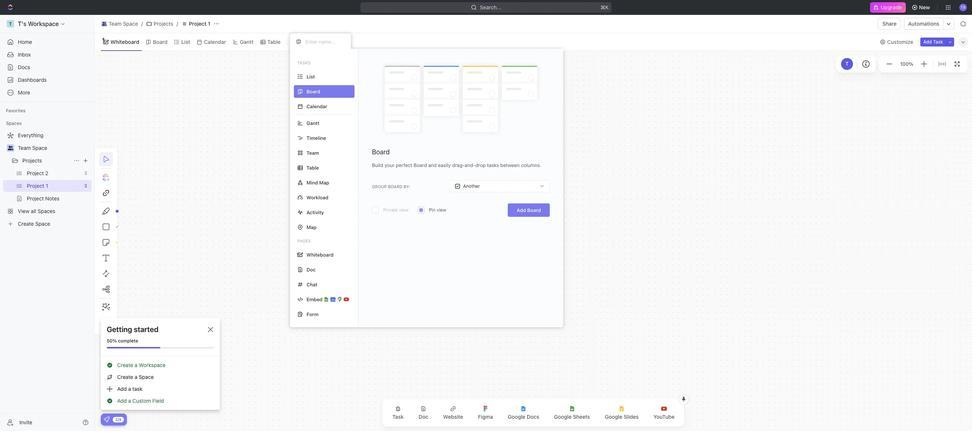 Task type: describe. For each thing, give the bounding box(es) containing it.
website button
[[437, 401, 469, 425]]

board inside board link
[[153, 39, 168, 45]]

projects link inside tree
[[22, 155, 71, 167]]

create for create a workspace
[[117, 362, 133, 368]]

between
[[500, 162, 520, 168]]

google docs
[[508, 414, 539, 420]]

pin view
[[429, 207, 446, 213]]

⌘k
[[601, 4, 609, 10]]

tasks
[[297, 60, 311, 65]]

inbox
[[18, 51, 31, 58]]

workspace
[[139, 362, 166, 368]]

private view
[[383, 207, 409, 213]]

project 1 link
[[180, 19, 212, 28]]

upgrade
[[881, 4, 902, 10]]

youtube button
[[648, 401, 681, 425]]

google sheets
[[554, 414, 590, 420]]

1 horizontal spatial whiteboard
[[307, 252, 333, 258]]

2 horizontal spatial team
[[307, 150, 319, 156]]

google for google slides
[[605, 414, 622, 420]]

field
[[152, 398, 164, 404]]

customize
[[887, 39, 913, 45]]

custom
[[132, 398, 151, 404]]

columns.
[[521, 162, 541, 168]]

50%
[[107, 338, 117, 344]]

timeline
[[307, 135, 326, 141]]

figma
[[478, 414, 493, 420]]

build your perfect board and easily drag-and-drop tasks between columns.
[[372, 162, 541, 168]]

50% complete
[[107, 338, 138, 344]]

close image
[[208, 327, 213, 332]]

figma button
[[472, 401, 499, 425]]

easily
[[438, 162, 451, 168]]

inbox link
[[3, 49, 92, 61]]

view for pin view
[[437, 207, 446, 213]]

activity
[[307, 209, 324, 215]]

onboarding checklist button element
[[104, 417, 110, 423]]

Enter name... field
[[305, 38, 345, 45]]

add board
[[517, 207, 541, 213]]

list link
[[180, 37, 190, 47]]

automations button
[[905, 18, 943, 29]]

and-
[[465, 162, 475, 168]]

favorites button
[[3, 106, 29, 115]]

embed
[[307, 296, 323, 302]]

slides
[[624, 414, 639, 420]]

favorites
[[6, 108, 26, 113]]

getting
[[107, 325, 132, 334]]

add for add board
[[517, 207, 526, 213]]

user group image
[[8, 146, 13, 150]]

tasks
[[487, 162, 499, 168]]

mind map
[[307, 180, 329, 185]]

task inside button
[[933, 39, 943, 44]]

complete
[[118, 338, 138, 344]]

chat
[[307, 281, 317, 287]]

add for add a custom field
[[117, 398, 127, 404]]

spaces
[[6, 121, 22, 126]]

view
[[300, 39, 311, 45]]

new
[[919, 4, 930, 10]]

view for private view
[[399, 207, 409, 213]]

project 1
[[189, 20, 210, 27]]

google sheets button
[[548, 401, 596, 425]]

0 vertical spatial list
[[181, 39, 190, 45]]

team inside sidebar navigation
[[18, 145, 31, 151]]

whiteboard link
[[109, 37, 139, 47]]

and
[[428, 162, 437, 168]]

view button
[[290, 37, 314, 47]]

perfect
[[396, 162, 412, 168]]

getting started
[[107, 325, 158, 334]]

workload
[[307, 194, 328, 200]]

dashboards
[[18, 77, 47, 83]]

onboarding checklist button image
[[104, 417, 110, 423]]

1 horizontal spatial calendar
[[307, 103, 327, 109]]

google slides button
[[599, 401, 645, 425]]

google for google docs
[[508, 414, 525, 420]]

drop
[[475, 162, 486, 168]]

board link
[[151, 37, 168, 47]]

sheets
[[573, 414, 590, 420]]

form
[[307, 311, 318, 317]]

docs inside button
[[527, 414, 539, 420]]

youtube
[[654, 414, 675, 420]]

1
[[208, 20, 210, 27]]

space inside tree
[[32, 145, 47, 151]]

automations
[[908, 20, 939, 27]]

add a custom field
[[117, 398, 164, 404]]

docs inside sidebar navigation
[[18, 64, 30, 70]]

2 horizontal spatial space
[[139, 374, 154, 380]]

table link
[[266, 37, 281, 47]]

create a space
[[117, 374, 154, 380]]

invite
[[19, 419, 32, 425]]

pages
[[297, 238, 311, 243]]



Task type: vqa. For each thing, say whether or not it's contained in the screenshot.
the rightmost Space
yes



Task type: locate. For each thing, give the bounding box(es) containing it.
2 vertical spatial space
[[139, 374, 154, 380]]

gantt link
[[238, 37, 254, 47]]

0 horizontal spatial list
[[181, 39, 190, 45]]

list
[[181, 39, 190, 45], [307, 73, 315, 79]]

a for task
[[128, 386, 131, 392]]

1 vertical spatial create
[[117, 374, 133, 380]]

share
[[883, 20, 897, 27]]

0 horizontal spatial calendar
[[204, 39, 226, 45]]

1 horizontal spatial gantt
[[307, 120, 319, 126]]

group board by:
[[372, 184, 410, 189]]

create
[[117, 362, 133, 368], [117, 374, 133, 380]]

space right user group image
[[32, 145, 47, 151]]

1 horizontal spatial view
[[437, 207, 446, 213]]

0 vertical spatial projects
[[154, 20, 173, 27]]

add a task
[[117, 386, 143, 392]]

view button
[[290, 33, 314, 51]]

add inside button
[[923, 39, 932, 44]]

website
[[443, 414, 463, 420]]

1 vertical spatial docs
[[527, 414, 539, 420]]

0 vertical spatial space
[[123, 20, 138, 27]]

new button
[[909, 1, 935, 13]]

1 google from the left
[[508, 414, 525, 420]]

doc up chat
[[307, 267, 316, 273]]

0 horizontal spatial projects link
[[22, 155, 71, 167]]

team right user group image
[[18, 145, 31, 151]]

doc inside button
[[419, 414, 428, 420]]

1 horizontal spatial team space link
[[99, 19, 140, 28]]

private
[[383, 207, 398, 213]]

0 horizontal spatial task
[[392, 414, 404, 420]]

0 horizontal spatial table
[[267, 39, 281, 45]]

a for workspace
[[135, 362, 137, 368]]

1 horizontal spatial space
[[123, 20, 138, 27]]

map right mind
[[319, 180, 329, 185]]

100% button
[[899, 59, 915, 68]]

0 vertical spatial task
[[933, 39, 943, 44]]

1 horizontal spatial projects
[[154, 20, 173, 27]]

a
[[135, 362, 137, 368], [135, 374, 137, 380], [128, 386, 131, 392], [128, 398, 131, 404]]

doc
[[307, 267, 316, 273], [419, 414, 428, 420]]

1 horizontal spatial doc
[[419, 414, 428, 420]]

1 horizontal spatial docs
[[527, 414, 539, 420]]

0 horizontal spatial team space link
[[18, 142, 90, 154]]

0 vertical spatial gantt
[[240, 39, 254, 45]]

team down timeline
[[307, 150, 319, 156]]

list down project 1 link
[[181, 39, 190, 45]]

0 horizontal spatial docs
[[18, 64, 30, 70]]

1 horizontal spatial map
[[319, 180, 329, 185]]

0 vertical spatial team space
[[109, 20, 138, 27]]

add down automations button
[[923, 39, 932, 44]]

sidebar navigation
[[0, 15, 95, 431]]

a for space
[[135, 374, 137, 380]]

board
[[388, 184, 403, 189]]

add for add task
[[923, 39, 932, 44]]

upgrade link
[[870, 2, 906, 13]]

task left doc button
[[392, 414, 404, 420]]

task down automations button
[[933, 39, 943, 44]]

mind
[[307, 180, 318, 185]]

doc right task 'button'
[[419, 414, 428, 420]]

calendar link
[[203, 37, 226, 47]]

a up the create a space
[[135, 362, 137, 368]]

1 vertical spatial projects link
[[22, 155, 71, 167]]

2 horizontal spatial google
[[605, 414, 622, 420]]

group
[[372, 184, 387, 189]]

create for create a space
[[117, 374, 133, 380]]

0 vertical spatial team space link
[[99, 19, 140, 28]]

1 horizontal spatial google
[[554, 414, 572, 420]]

task
[[933, 39, 943, 44], [392, 414, 404, 420]]

add
[[923, 39, 932, 44], [517, 207, 526, 213], [117, 386, 127, 392], [117, 398, 127, 404]]

add down add a task
[[117, 398, 127, 404]]

drag-
[[452, 162, 465, 168]]

home
[[18, 39, 32, 45]]

task inside 'button'
[[392, 414, 404, 420]]

team space link inside sidebar navigation
[[18, 142, 90, 154]]

gantt left the table link
[[240, 39, 254, 45]]

0 vertical spatial whiteboard
[[111, 39, 139, 45]]

1 / from the left
[[141, 20, 143, 27]]

t
[[846, 61, 849, 67]]

google left slides
[[605, 414, 622, 420]]

space down create a workspace
[[139, 374, 154, 380]]

add task
[[923, 39, 943, 44]]

1 horizontal spatial projects link
[[144, 19, 175, 28]]

1 vertical spatial gantt
[[307, 120, 319, 126]]

1 view from the left
[[399, 207, 409, 213]]

your
[[385, 162, 395, 168]]

whiteboard inside the whiteboard link
[[111, 39, 139, 45]]

1 vertical spatial whiteboard
[[307, 252, 333, 258]]

2 google from the left
[[554, 414, 572, 420]]

map down activity
[[307, 224, 317, 230]]

share button
[[878, 18, 901, 30]]

projects
[[154, 20, 173, 27], [22, 157, 42, 164]]

search...
[[480, 4, 501, 10]]

projects inside tree
[[22, 157, 42, 164]]

build
[[372, 162, 383, 168]]

add left the task
[[117, 386, 127, 392]]

project
[[189, 20, 206, 27]]

2 create from the top
[[117, 374, 133, 380]]

1 horizontal spatial /
[[177, 20, 178, 27]]

whiteboard down pages
[[307, 252, 333, 258]]

calendar
[[204, 39, 226, 45], [307, 103, 327, 109]]

view right pin
[[437, 207, 446, 213]]

1 vertical spatial list
[[307, 73, 315, 79]]

another button
[[449, 181, 550, 192]]

1 horizontal spatial team
[[109, 20, 122, 27]]

100%
[[900, 61, 913, 67]]

task button
[[386, 401, 410, 425]]

space up the whiteboard link
[[123, 20, 138, 27]]

0 horizontal spatial gantt
[[240, 39, 254, 45]]

1 vertical spatial doc
[[419, 414, 428, 420]]

team
[[109, 20, 122, 27], [18, 145, 31, 151], [307, 150, 319, 156]]

add for add a task
[[117, 386, 127, 392]]

projects link
[[144, 19, 175, 28], [22, 155, 71, 167]]

create up add a task
[[117, 374, 133, 380]]

user group image
[[102, 22, 107, 26]]

map
[[319, 180, 329, 185], [307, 224, 317, 230]]

0 horizontal spatial map
[[307, 224, 317, 230]]

add task button
[[921, 37, 946, 46]]

team space inside tree
[[18, 145, 47, 151]]

0 horizontal spatial /
[[141, 20, 143, 27]]

1 vertical spatial table
[[307, 165, 319, 171]]

a down add a task
[[128, 398, 131, 404]]

gantt up timeline
[[307, 120, 319, 126]]

0 horizontal spatial team
[[18, 145, 31, 151]]

2 view from the left
[[437, 207, 446, 213]]

1 horizontal spatial list
[[307, 73, 315, 79]]

1 vertical spatial map
[[307, 224, 317, 230]]

table up mind
[[307, 165, 319, 171]]

view right private
[[399, 207, 409, 213]]

doc button
[[413, 401, 434, 425]]

1 horizontal spatial team space
[[109, 20, 138, 27]]

google slides
[[605, 414, 639, 420]]

team right user group icon
[[109, 20, 122, 27]]

tree containing team space
[[3, 129, 92, 230]]

docs link
[[3, 61, 92, 73]]

home link
[[3, 36, 92, 48]]

0 horizontal spatial projects
[[22, 157, 42, 164]]

dashboards link
[[3, 74, 92, 86]]

started
[[134, 325, 158, 334]]

1 horizontal spatial task
[[933, 39, 943, 44]]

team space
[[109, 20, 138, 27], [18, 145, 47, 151]]

0 vertical spatial create
[[117, 362, 133, 368]]

2 / from the left
[[177, 20, 178, 27]]

whiteboard left board link
[[111, 39, 139, 45]]

1 vertical spatial team space link
[[18, 142, 90, 154]]

0 vertical spatial table
[[267, 39, 281, 45]]

list down tasks
[[307, 73, 315, 79]]

calendar down 1
[[204, 39, 226, 45]]

1 horizontal spatial table
[[307, 165, 319, 171]]

a for custom
[[128, 398, 131, 404]]

0 horizontal spatial google
[[508, 414, 525, 420]]

a left the task
[[128, 386, 131, 392]]

pin
[[429, 207, 436, 213]]

tree inside sidebar navigation
[[3, 129, 92, 230]]

0 vertical spatial doc
[[307, 267, 316, 273]]

team space right user group image
[[18, 145, 47, 151]]

0 horizontal spatial whiteboard
[[111, 39, 139, 45]]

whiteboard
[[111, 39, 139, 45], [307, 252, 333, 258]]

1 vertical spatial team space
[[18, 145, 47, 151]]

google right figma
[[508, 414, 525, 420]]

google left sheets
[[554, 414, 572, 420]]

3 google from the left
[[605, 414, 622, 420]]

google docs button
[[502, 401, 545, 425]]

1 vertical spatial task
[[392, 414, 404, 420]]

0 horizontal spatial doc
[[307, 267, 316, 273]]

a up the task
[[135, 374, 137, 380]]

view
[[399, 207, 409, 213], [437, 207, 446, 213]]

0 vertical spatial calendar
[[204, 39, 226, 45]]

customize button
[[878, 37, 916, 47]]

1 vertical spatial calendar
[[307, 103, 327, 109]]

0 horizontal spatial space
[[32, 145, 47, 151]]

/
[[141, 20, 143, 27], [177, 20, 178, 27]]

0 horizontal spatial team space
[[18, 145, 47, 151]]

0 vertical spatial projects link
[[144, 19, 175, 28]]

1 create from the top
[[117, 362, 133, 368]]

create up the create a space
[[117, 362, 133, 368]]

task
[[132, 386, 143, 392]]

0 vertical spatial map
[[319, 180, 329, 185]]

calendar up timeline
[[307, 103, 327, 109]]

create a workspace
[[117, 362, 166, 368]]

1 vertical spatial space
[[32, 145, 47, 151]]

table right "gantt" link
[[267, 39, 281, 45]]

add down another dropdown button
[[517, 207, 526, 213]]

google for google sheets
[[554, 414, 572, 420]]

0 vertical spatial docs
[[18, 64, 30, 70]]

another
[[463, 183, 480, 189]]

team space up the whiteboard link
[[109, 20, 138, 27]]

0 horizontal spatial view
[[399, 207, 409, 213]]

gantt
[[240, 39, 254, 45], [307, 120, 319, 126]]

2/4
[[115, 417, 121, 422]]

1 vertical spatial projects
[[22, 157, 42, 164]]

gantt inside "gantt" link
[[240, 39, 254, 45]]

team space link
[[99, 19, 140, 28], [18, 142, 90, 154]]

tree
[[3, 129, 92, 230]]

space
[[123, 20, 138, 27], [32, 145, 47, 151], [139, 374, 154, 380]]



